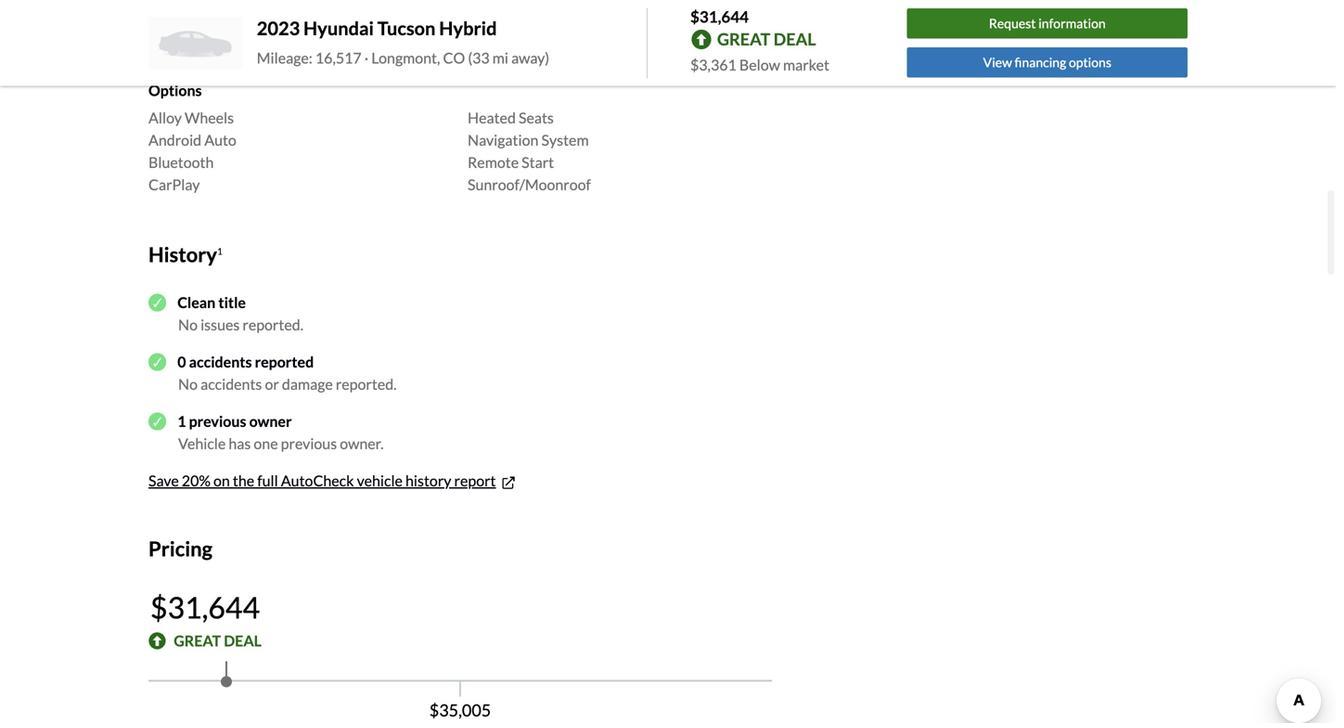 Task type: vqa. For each thing, say whether or not it's contained in the screenshot.
"accidents" related to reported
yes



Task type: locate. For each thing, give the bounding box(es) containing it.
reported. up reported
[[243, 316, 304, 334]]

2 vdpcheck image from the top
[[148, 353, 166, 371]]

0 vertical spatial 1
[[217, 246, 223, 257]]

accidents
[[189, 353, 252, 371], [201, 375, 262, 393]]

0 horizontal spatial reported.
[[243, 316, 304, 334]]

vdpcheck image for clean title
[[148, 294, 166, 311]]

away)
[[511, 49, 550, 67]]

no accidents or damage reported.
[[178, 375, 397, 393]]

$31,644
[[691, 7, 749, 26], [150, 589, 260, 625]]

1 horizontal spatial 1
[[217, 246, 223, 257]]

41
[[250, 32, 267, 50]]

1 vertical spatial accidents
[[201, 375, 262, 393]]

1 up "vehicle"
[[177, 412, 186, 430]]

$31,644 for great deal
[[150, 589, 260, 625]]

vdpcheck image up the save
[[148, 412, 166, 430]]

·
[[365, 49, 369, 67]]

save 20% on the full autocheck vehicle history report image
[[500, 474, 518, 491]]

previous up autocheck
[[281, 434, 337, 452]]

vdpcheck image left clean
[[148, 294, 166, 311]]

cargo
[[468, 32, 507, 50]]

20%
[[182, 471, 211, 490]]

no down clean
[[178, 316, 198, 334]]

1 vertical spatial 1
[[177, 412, 186, 430]]

reported.
[[243, 316, 304, 334], [336, 375, 397, 393]]

1 vertical spatial reported.
[[336, 375, 397, 393]]

system
[[542, 131, 589, 149]]

doors
[[208, 9, 246, 27]]

0 vertical spatial previous
[[189, 412, 246, 430]]

no for no accidents or damage reported.
[[178, 375, 198, 393]]

previous up "vehicle"
[[189, 412, 246, 430]]

financing
[[1015, 54, 1067, 70]]

1 vertical spatial vdpcheck image
[[148, 353, 166, 371]]

vdpcheck image
[[148, 294, 166, 311], [148, 353, 166, 371], [148, 412, 166, 430]]

remote
[[468, 153, 519, 171]]

pricing
[[148, 536, 213, 561]]

1 horizontal spatial $31,644
[[691, 7, 749, 26]]

wheels
[[185, 109, 234, 127]]

bluetooth
[[148, 153, 214, 171]]

legroom:
[[502, 9, 560, 27], [187, 32, 245, 50]]

1 previous owner
[[177, 412, 292, 430]]

history 1
[[148, 242, 223, 267]]

2023
[[257, 17, 300, 39]]

save
[[148, 471, 179, 490]]

1 horizontal spatial previous
[[281, 434, 337, 452]]

vdpcheck image for 1 previous owner
[[148, 412, 166, 430]]

no down 0
[[178, 375, 198, 393]]

$35,005
[[430, 700, 491, 720]]

16,517
[[315, 49, 362, 67]]

deal
[[224, 631, 262, 650]]

legroom: up volume:
[[502, 9, 560, 27]]

$3,361 below market
[[691, 56, 830, 74]]

legroom: down doors
[[187, 32, 245, 50]]

report
[[454, 471, 496, 490]]

back
[[468, 9, 500, 27]]

1 up "clean title"
[[217, 246, 223, 257]]

longmont,
[[371, 49, 440, 67]]

accidents for or
[[201, 375, 262, 393]]

great
[[717, 29, 771, 49]]

title
[[218, 293, 246, 311]]

0 vertical spatial vdpcheck image
[[148, 294, 166, 311]]

hyundai
[[304, 17, 374, 39]]

vdpcheck image for 0 accidents reported
[[148, 353, 166, 371]]

vdpcheck image left 0
[[148, 353, 166, 371]]

or
[[265, 375, 279, 393]]

0 vertical spatial $31,644
[[691, 7, 749, 26]]

request
[[989, 16, 1036, 31]]

2 no from the top
[[178, 375, 198, 393]]

accidents down issues
[[189, 353, 252, 371]]

1 vdpcheck image from the top
[[148, 294, 166, 311]]

navigation
[[468, 131, 539, 149]]

market
[[783, 56, 830, 74]]

1 vertical spatial no
[[178, 375, 198, 393]]

1 horizontal spatial legroom:
[[502, 9, 560, 27]]

heated
[[468, 109, 516, 127]]

view financing options button
[[907, 47, 1188, 77]]

in
[[270, 32, 282, 50]]

sunroof/moonroof
[[468, 176, 591, 194]]

seats
[[519, 109, 554, 127]]

previous
[[189, 412, 246, 430], [281, 434, 337, 452]]

0 horizontal spatial 1
[[177, 412, 186, 430]]

0 vertical spatial accidents
[[189, 353, 252, 371]]

auto
[[204, 131, 237, 149]]

0
[[177, 353, 186, 371]]

vehicle
[[357, 471, 403, 490]]

1 vertical spatial legroom:
[[187, 32, 245, 50]]

options
[[1069, 54, 1112, 70]]

0 vertical spatial legroom:
[[502, 9, 560, 27]]

carplay
[[148, 176, 200, 194]]

1 no from the top
[[178, 316, 198, 334]]

2 vertical spatial vdpcheck image
[[148, 412, 166, 430]]

1 vertical spatial $31,644
[[150, 589, 260, 625]]

request information button
[[907, 9, 1188, 39]]

0 horizontal spatial legroom:
[[187, 32, 245, 50]]

accidents for reported
[[189, 353, 252, 371]]

no
[[178, 316, 198, 334], [178, 375, 198, 393]]

0 accidents reported
[[177, 353, 314, 371]]

3 vdpcheck image from the top
[[148, 412, 166, 430]]

vehicle has one previous owner.
[[178, 434, 384, 452]]

alloy
[[148, 109, 182, 127]]

1
[[217, 246, 223, 257], [177, 412, 186, 430]]

$31,644 for $3,361
[[691, 7, 749, 26]]

great deal
[[717, 29, 816, 49]]

0 horizontal spatial $31,644
[[150, 589, 260, 625]]

view
[[984, 54, 1012, 70]]

0 vertical spatial no
[[178, 316, 198, 334]]

reported. right damage
[[336, 375, 397, 393]]

accidents down 0 accidents reported
[[201, 375, 262, 393]]

0 vertical spatial reported.
[[243, 316, 304, 334]]

0 horizontal spatial previous
[[189, 412, 246, 430]]



Task type: describe. For each thing, give the bounding box(es) containing it.
great deal image
[[148, 632, 166, 650]]

great deal
[[174, 631, 262, 650]]

tucson
[[377, 17, 436, 39]]

1 vertical spatial previous
[[281, 434, 337, 452]]

front
[[148, 32, 185, 50]]

view financing options
[[984, 54, 1112, 70]]

owner.
[[340, 434, 384, 452]]

heated seats navigation system remote start sunroof/moonroof
[[468, 109, 591, 194]]

1 inside history 1
[[217, 246, 223, 257]]

information
[[1039, 16, 1106, 31]]

damage
[[282, 375, 333, 393]]

alloy wheels android auto bluetooth carplay
[[148, 109, 237, 194]]

one
[[254, 434, 278, 452]]

legroom: inside back legroom: cargo volume:
[[502, 9, 560, 27]]

the
[[233, 471, 254, 490]]

doors:
[[148, 9, 192, 27]]

options
[[148, 81, 202, 99]]

mi
[[493, 49, 509, 67]]

no for no issues reported.
[[178, 316, 198, 334]]

legroom: inside doors: 4 doors front legroom: 41 in
[[187, 32, 245, 50]]

vehicle
[[178, 434, 226, 452]]

below
[[740, 56, 780, 74]]

co
[[443, 49, 465, 67]]

has
[[229, 434, 251, 452]]

mileage:
[[257, 49, 313, 67]]

on
[[213, 471, 230, 490]]

request information
[[989, 16, 1106, 31]]

owner
[[249, 412, 292, 430]]

save 20% on the full autocheck vehicle history report link
[[148, 471, 518, 491]]

deal
[[774, 29, 816, 49]]

reported
[[255, 353, 314, 371]]

doors: 4 doors front legroom: 41 in
[[148, 9, 282, 50]]

start
[[522, 153, 554, 171]]

history
[[148, 242, 217, 267]]

$3,361
[[691, 56, 737, 74]]

android
[[148, 131, 202, 149]]

4
[[197, 9, 206, 27]]

clean title
[[177, 293, 246, 311]]

1 horizontal spatial reported.
[[336, 375, 397, 393]]

(33
[[468, 49, 490, 67]]

save 20% on the full autocheck vehicle history report
[[148, 471, 496, 490]]

2023 hyundai tucson hybrid mileage: 16,517 · longmont, co (33 mi away)
[[257, 17, 550, 67]]

issues
[[201, 316, 240, 334]]

clean
[[177, 293, 216, 311]]

no issues reported.
[[178, 316, 304, 334]]

autocheck
[[281, 471, 354, 490]]

great
[[174, 631, 221, 650]]

volume:
[[510, 32, 562, 50]]

hybrid
[[439, 17, 497, 39]]

history
[[406, 471, 452, 490]]

full
[[257, 471, 278, 490]]

back legroom: cargo volume:
[[468, 9, 562, 50]]



